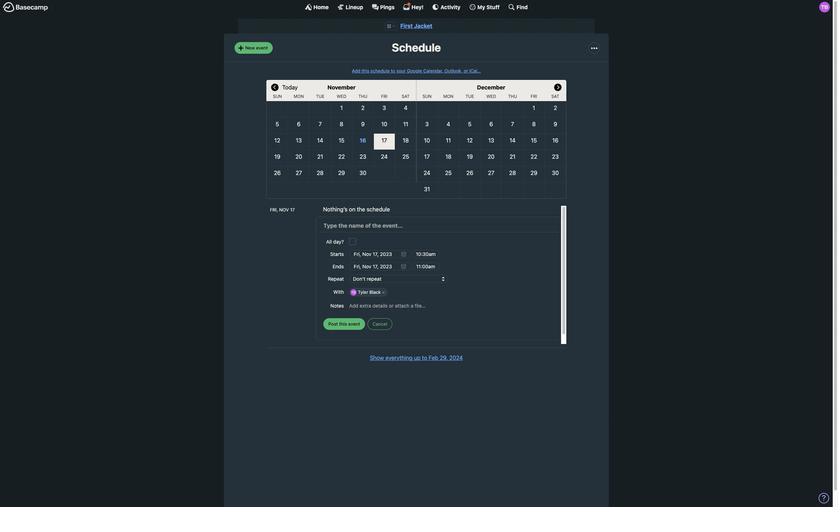 Task type: locate. For each thing, give the bounding box(es) containing it.
today link
[[283, 80, 298, 94]]

2 thu from the left
[[509, 94, 518, 99]]

0 horizontal spatial to
[[391, 68, 396, 74]]

to right up
[[422, 355, 428, 362]]

google
[[407, 68, 422, 74]]

2 sun from the left
[[423, 94, 432, 99]]

1 mon from the left
[[294, 94, 304, 99]]

1 horizontal spatial sat
[[552, 94, 560, 99]]

2 tue from the left
[[466, 94, 474, 99]]

with
[[334, 289, 344, 295]]

Choose date… field
[[350, 250, 411, 259], [350, 263, 411, 271]]

outlook,
[[445, 68, 463, 74]]

or
[[464, 68, 469, 74]]

mon
[[294, 94, 304, 99], [444, 94, 454, 99]]

show        everything      up to        feb 29, 2024 button
[[370, 354, 463, 363]]

on
[[349, 206, 356, 213]]

to left the your
[[391, 68, 396, 74]]

×
[[382, 290, 385, 295]]

1 vertical spatial this
[[340, 321, 347, 327]]

2 fri from the left
[[531, 94, 538, 99]]

wed
[[337, 94, 347, 99], [487, 94, 497, 99]]

× link
[[381, 290, 387, 296]]

0 vertical spatial choose date… field
[[350, 250, 411, 259]]

schedule right the
[[367, 206, 390, 213]]

to inside button
[[422, 355, 428, 362]]

tue
[[316, 94, 325, 99], [466, 94, 474, 99]]

1 tue from the left
[[316, 94, 325, 99]]

0 horizontal spatial sat
[[402, 94, 410, 99]]

0 horizontal spatial this
[[340, 321, 347, 327]]

event right new
[[256, 45, 268, 51]]

find button
[[509, 4, 528, 11]]

ends
[[333, 264, 344, 270]]

tue right today link
[[316, 94, 325, 99]]

1 choose date… field from the top
[[350, 250, 411, 259]]

0 horizontal spatial tue
[[316, 94, 325, 99]]

sun for november
[[273, 94, 282, 99]]

the
[[357, 206, 366, 213]]

this
[[362, 68, 370, 74], [340, 321, 347, 327]]

1 sun from the left
[[273, 94, 282, 99]]

choose date… field for ends
[[350, 263, 411, 271]]

first jacket link
[[401, 23, 433, 29]]

sun left today link
[[273, 94, 282, 99]]

1 horizontal spatial to
[[422, 355, 428, 362]]

this inside button
[[340, 321, 347, 327]]

this right add
[[362, 68, 370, 74]]

0 horizontal spatial event
[[256, 45, 268, 51]]

1 pick a time… field from the top
[[413, 250, 440, 259]]

first
[[401, 23, 413, 29]]

fri, nov 17
[[270, 208, 295, 213]]

tyler black image
[[820, 2, 831, 12]]

tue for december
[[466, 94, 474, 99]]

fri,
[[270, 208, 278, 213]]

home link
[[305, 4, 329, 11]]

november
[[328, 84, 356, 91]]

lineup link
[[338, 4, 364, 11]]

sun
[[273, 94, 282, 99], [423, 94, 432, 99]]

0 vertical spatial pick a time… field
[[413, 250, 440, 259]]

1 vertical spatial to
[[422, 355, 428, 362]]

sun down calendar,
[[423, 94, 432, 99]]

wed down "december"
[[487, 94, 497, 99]]

show        everything      up to        feb 29, 2024
[[370, 355, 463, 362]]

find
[[517, 4, 528, 10]]

everything
[[386, 355, 413, 362]]

0 horizontal spatial thu
[[359, 94, 368, 99]]

fri
[[382, 94, 388, 99], [531, 94, 538, 99]]

new
[[245, 45, 255, 51]]

event
[[256, 45, 268, 51], [349, 321, 360, 327]]

hey! button
[[403, 2, 424, 11]]

mon down the today
[[294, 94, 304, 99]]

1 horizontal spatial fri
[[531, 94, 538, 99]]

event right the "post"
[[349, 321, 360, 327]]

2 pick a time… field from the top
[[413, 263, 440, 271]]

activity link
[[432, 4, 461, 11]]

1 horizontal spatial tue
[[466, 94, 474, 99]]

tue down or
[[466, 94, 474, 99]]

nothing's on the schedule
[[323, 206, 390, 213]]

0 vertical spatial event
[[256, 45, 268, 51]]

17
[[290, 208, 295, 213]]

schedule left the your
[[371, 68, 390, 74]]

1 sat from the left
[[402, 94, 410, 99]]

1 horizontal spatial sun
[[423, 94, 432, 99]]

2 wed from the left
[[487, 94, 497, 99]]

wed down november on the top left of the page
[[337, 94, 347, 99]]

to for schedule
[[391, 68, 396, 74]]

calendar,
[[424, 68, 444, 74]]

0 horizontal spatial mon
[[294, 94, 304, 99]]

repeat
[[328, 276, 344, 282]]

your
[[397, 68, 406, 74]]

wed for november
[[337, 94, 347, 99]]

0 horizontal spatial wed
[[337, 94, 347, 99]]

all
[[327, 239, 332, 245]]

2 choose date… field from the top
[[350, 263, 411, 271]]

add this schedule to your google calendar, outlook, or ical…
[[352, 68, 481, 74]]

Pick a time… field
[[413, 250, 440, 259], [413, 263, 440, 271]]

1 vertical spatial pick a time… field
[[413, 263, 440, 271]]

main element
[[0, 0, 834, 14]]

1 vertical spatial choose date… field
[[350, 263, 411, 271]]

fri for november
[[382, 94, 388, 99]]

to
[[391, 68, 396, 74], [422, 355, 428, 362]]

1 vertical spatial event
[[349, 321, 360, 327]]

1 horizontal spatial event
[[349, 321, 360, 327]]

2 mon from the left
[[444, 94, 454, 99]]

mon down outlook, at top right
[[444, 94, 454, 99]]

cancel button
[[368, 319, 393, 330]]

1 thu from the left
[[359, 94, 368, 99]]

this right the "post"
[[340, 321, 347, 327]]

schedule
[[371, 68, 390, 74], [367, 206, 390, 213]]

stuff
[[487, 4, 500, 10]]

1 wed from the left
[[337, 94, 347, 99]]

0 horizontal spatial sun
[[273, 94, 282, 99]]

this for post
[[340, 321, 347, 327]]

schedule
[[392, 41, 441, 54]]

post this event button
[[324, 319, 365, 330]]

ical…
[[470, 68, 481, 74]]

starts
[[331, 251, 344, 257]]

sun for december
[[423, 94, 432, 99]]

1 horizontal spatial this
[[362, 68, 370, 74]]

1 fri from the left
[[382, 94, 388, 99]]

2 sat from the left
[[552, 94, 560, 99]]

all day?
[[327, 239, 344, 245]]

day?
[[334, 239, 344, 245]]

0 horizontal spatial fri
[[382, 94, 388, 99]]

sat
[[402, 94, 410, 99], [552, 94, 560, 99]]

thu
[[359, 94, 368, 99], [509, 94, 518, 99]]

1 horizontal spatial mon
[[444, 94, 454, 99]]

2024
[[450, 355, 463, 362]]

1 horizontal spatial wed
[[487, 94, 497, 99]]

fri for december
[[531, 94, 538, 99]]

sat for november
[[402, 94, 410, 99]]

0 vertical spatial to
[[391, 68, 396, 74]]

1 horizontal spatial thu
[[509, 94, 518, 99]]

pings button
[[372, 4, 395, 11]]

0 vertical spatial this
[[362, 68, 370, 74]]

post this event
[[329, 321, 360, 327]]

add this schedule to your google calendar, outlook, or ical… link
[[352, 68, 481, 74]]



Task type: describe. For each thing, give the bounding box(es) containing it.
pick a time… field for ends
[[413, 263, 440, 271]]

up
[[414, 355, 421, 362]]

activity
[[441, 4, 461, 10]]

thu for november
[[359, 94, 368, 99]]

home
[[314, 4, 329, 10]]

choose date… field for starts
[[350, 250, 411, 259]]

switch accounts image
[[3, 2, 48, 13]]

0 vertical spatial schedule
[[371, 68, 390, 74]]

pings
[[381, 4, 395, 10]]

to for up
[[422, 355, 428, 362]]

thu for december
[[509, 94, 518, 99]]

tyler black ×
[[358, 290, 385, 295]]

today
[[283, 84, 298, 91]]

Notes text field
[[350, 300, 554, 312]]

notes
[[331, 303, 344, 309]]

cancel
[[373, 321, 388, 327]]

jacket
[[414, 23, 433, 29]]

event inside post this event button
[[349, 321, 360, 327]]

feb
[[429, 355, 439, 362]]

nov
[[279, 208, 289, 213]]

With text field
[[388, 288, 554, 297]]

pick a time… field for starts
[[413, 250, 440, 259]]

new event link
[[235, 42, 273, 54]]

mon for november
[[294, 94, 304, 99]]

first jacket
[[401, 23, 433, 29]]

event inside new event link
[[256, 45, 268, 51]]

sat for december
[[552, 94, 560, 99]]

my stuff button
[[469, 4, 500, 11]]

post
[[329, 321, 338, 327]]

1 vertical spatial schedule
[[367, 206, 390, 213]]

tue for november
[[316, 94, 325, 99]]

nothing's
[[323, 206, 348, 213]]

add
[[352, 68, 361, 74]]

lineup
[[346, 4, 364, 10]]

my stuff
[[478, 4, 500, 10]]

show
[[370, 355, 384, 362]]

this for add
[[362, 68, 370, 74]]

Type the name of the event… text field
[[324, 222, 554, 230]]

29,
[[440, 355, 448, 362]]

wed for december
[[487, 94, 497, 99]]

new event
[[245, 45, 268, 51]]

hey!
[[412, 4, 424, 10]]

tyler
[[358, 290, 369, 295]]

my
[[478, 4, 486, 10]]

december
[[478, 84, 506, 91]]

black
[[370, 290, 381, 295]]

mon for december
[[444, 94, 454, 99]]



Task type: vqa. For each thing, say whether or not it's contained in the screenshot.
on
yes



